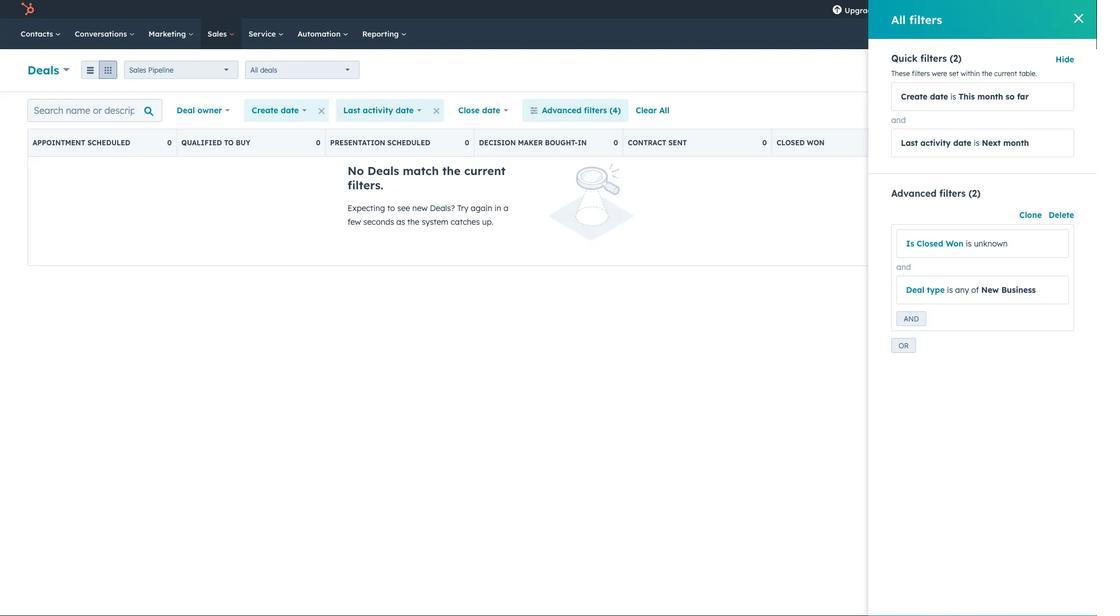 Task type: vqa. For each thing, say whether or not it's contained in the screenshot.
'Advanced' related to Advanced filters (2)
yes



Task type: describe. For each thing, give the bounding box(es) containing it.
try
[[458, 203, 469, 213]]

in
[[495, 203, 502, 213]]

or button
[[892, 338, 917, 353]]

deal for deal type is any of new business
[[907, 285, 925, 295]]

deals banner
[[27, 58, 1070, 80]]

create deal
[[1023, 66, 1061, 75]]

notifications button
[[975, 0, 995, 18]]

vhs can fix it! button
[[997, 0, 1083, 18]]

create deal button
[[1014, 61, 1070, 80]]

contract
[[628, 138, 667, 147]]

closed lost
[[926, 138, 975, 147]]

activity for last activity date
[[363, 105, 393, 115]]

last activity date is next month
[[902, 138, 1030, 148]]

close date
[[459, 105, 501, 115]]

view
[[1038, 105, 1056, 115]]

or
[[899, 341, 909, 350]]

expecting to see new deals? try again in a few seconds as the system catches up.
[[348, 203, 509, 227]]

hide
[[1057, 54, 1075, 64]]

deals
[[260, 66, 277, 74]]

were
[[933, 69, 948, 78]]

date left next
[[954, 138, 972, 148]]

no deals match the current filters.
[[348, 164, 506, 192]]

sales for sales
[[208, 29, 229, 38]]

search button
[[1068, 24, 1088, 43]]

business
[[1002, 285, 1037, 295]]

1 vertical spatial month
[[1004, 138, 1030, 148]]

table.
[[1020, 69, 1038, 78]]

hubspot image
[[21, 2, 34, 16]]

terry turtle image
[[1004, 4, 1014, 14]]

contacts
[[21, 29, 55, 38]]

sales for sales pipeline
[[129, 66, 146, 74]]

deals inside no deals match the current filters.
[[368, 164, 400, 178]]

date for close date
[[482, 105, 501, 115]]

new
[[982, 285, 1000, 295]]

create date button
[[244, 99, 314, 122]]

hubspot link
[[14, 2, 43, 16]]

again
[[471, 203, 493, 213]]

decision
[[479, 138, 516, 147]]

0 vertical spatial month
[[978, 92, 1004, 102]]

date for create date
[[281, 105, 299, 115]]

upgrade
[[845, 5, 877, 15]]

and button
[[897, 311, 927, 326]]

and
[[905, 314, 920, 323]]

set
[[950, 69, 960, 78]]

bought-
[[545, 138, 578, 147]]

last for last activity date is next month
[[902, 138, 919, 148]]

is
[[907, 239, 915, 249]]

pipeline
[[148, 66, 174, 74]]

save
[[1016, 105, 1036, 115]]

automation
[[298, 29, 343, 38]]

in
[[578, 138, 587, 147]]

0 for closed won
[[912, 138, 916, 147]]

create date
[[252, 105, 299, 115]]

qualified to buy
[[182, 138, 251, 147]]

decision maker bought-in
[[479, 138, 587, 147]]

settings image
[[961, 5, 971, 15]]

clone
[[1020, 210, 1043, 220]]

clear
[[636, 105, 657, 115]]

deal
[[1047, 66, 1061, 75]]

deals button
[[27, 62, 70, 78]]

no
[[348, 164, 364, 178]]

last activity date button
[[336, 99, 429, 122]]

advanced filters (4)
[[542, 105, 621, 115]]

see
[[398, 203, 410, 213]]

these filters were set within the current table.
[[892, 69, 1038, 78]]

lost
[[956, 138, 975, 147]]

clone button
[[1020, 208, 1043, 222]]

advanced filters (2)
[[892, 188, 981, 199]]

a
[[504, 203, 509, 213]]

calling icon button
[[889, 2, 908, 17]]

hide button
[[1057, 53, 1075, 66]]

new
[[413, 203, 428, 213]]

is left next
[[974, 138, 980, 148]]

next
[[983, 138, 1002, 148]]

Search HubSpot search field
[[937, 24, 1077, 43]]

advanced for advanced filters (2)
[[892, 188, 937, 199]]

2 horizontal spatial the
[[983, 69, 993, 78]]

catches
[[451, 217, 480, 227]]

deal owner
[[177, 105, 222, 115]]

filters for quick filters (2)
[[921, 53, 948, 64]]

it!
[[1059, 4, 1066, 14]]

close date button
[[451, 99, 516, 122]]

calling icon image
[[893, 4, 904, 15]]

save view button
[[990, 99, 1070, 122]]

help button
[[937, 0, 956, 18]]

notifications image
[[980, 5, 990, 15]]

scheduled for presentation scheduled
[[388, 138, 431, 147]]

automation link
[[291, 18, 356, 49]]

all deals
[[251, 66, 277, 74]]

sent
[[669, 138, 687, 147]]

closed won
[[777, 138, 825, 147]]

sales pipeline button
[[124, 61, 239, 79]]

these
[[892, 69, 911, 78]]

far
[[1018, 92, 1030, 102]]

marketing link
[[142, 18, 201, 49]]

qualified
[[182, 138, 222, 147]]

within
[[961, 69, 981, 78]]

is closed won is unknown
[[907, 239, 1008, 249]]

(4)
[[610, 105, 621, 115]]

settings link
[[959, 3, 973, 15]]

expecting
[[348, 203, 385, 213]]

all inside button
[[660, 105, 670, 115]]

closed for closed won
[[777, 138, 805, 147]]

service link
[[242, 18, 291, 49]]

system
[[422, 217, 449, 227]]

closed for closed lost
[[926, 138, 954, 147]]

activity for last activity date is next month
[[921, 138, 952, 148]]

0 for qualified to buy
[[316, 138, 321, 147]]

is left any
[[948, 285, 954, 295]]

marketplaces image
[[917, 5, 928, 15]]

all for all deals
[[251, 66, 258, 74]]

filters for these filters were set within the current table.
[[913, 69, 931, 78]]



Task type: locate. For each thing, give the bounding box(es) containing it.
is left this
[[951, 92, 957, 102]]

0 horizontal spatial (2)
[[950, 53, 962, 64]]

activity inside last activity date popup button
[[363, 105, 393, 115]]

1 horizontal spatial all
[[660, 105, 670, 115]]

all deals button
[[245, 61, 360, 79]]

0 horizontal spatial the
[[408, 217, 420, 227]]

(2) down the last activity date is next month
[[969, 188, 981, 199]]

0 vertical spatial create
[[1023, 66, 1045, 75]]

2 scheduled from the left
[[388, 138, 431, 147]]

search image
[[1074, 30, 1082, 38]]

1 horizontal spatial last
[[902, 138, 919, 148]]

0 horizontal spatial activity
[[363, 105, 393, 115]]

1 horizontal spatial the
[[443, 164, 461, 178]]

scheduled
[[88, 138, 130, 147], [388, 138, 431, 147]]

filters for advanced filters (2)
[[940, 188, 967, 199]]

contract sent
[[628, 138, 687, 147]]

1 scheduled from the left
[[88, 138, 130, 147]]

date right close
[[482, 105, 501, 115]]

2 vertical spatial all
[[660, 105, 670, 115]]

won
[[947, 239, 964, 249]]

the right match
[[443, 164, 461, 178]]

0 vertical spatial and
[[892, 115, 907, 125]]

quick
[[892, 53, 918, 64]]

advanced
[[542, 105, 582, 115], [892, 188, 937, 199]]

1 horizontal spatial create
[[902, 92, 928, 102]]

clear all button
[[629, 99, 677, 122]]

vhs can fix it!
[[1016, 4, 1066, 14]]

1 vertical spatial last
[[902, 138, 919, 148]]

0 for decision maker bought-in
[[614, 138, 619, 147]]

so
[[1006, 92, 1015, 102]]

group inside deals banner
[[81, 61, 117, 79]]

1 horizontal spatial advanced
[[892, 188, 937, 199]]

all left marketplaces image
[[892, 12, 907, 27]]

1 vertical spatial current
[[465, 164, 506, 178]]

menu containing vhs can fix it!
[[825, 0, 1084, 18]]

date up board actions
[[931, 92, 949, 102]]

closed left lost
[[926, 138, 954, 147]]

create down all deals
[[252, 105, 278, 115]]

reporting link
[[356, 18, 414, 49]]

create for create deal
[[1023, 66, 1045, 75]]

appointment
[[33, 138, 85, 147]]

0 horizontal spatial scheduled
[[88, 138, 130, 147]]

0 vertical spatial sales
[[208, 29, 229, 38]]

1 vertical spatial (2)
[[969, 188, 981, 199]]

marketplaces button
[[911, 0, 935, 18]]

0 left qualified
[[167, 138, 172, 147]]

create up 'board'
[[902, 92, 928, 102]]

filters for all filters
[[910, 12, 943, 27]]

create date is this month so far
[[902, 92, 1030, 102]]

advanced for advanced filters (4)
[[542, 105, 582, 115]]

and
[[892, 115, 907, 125], [897, 262, 912, 272]]

seconds
[[364, 217, 394, 227]]

sales pipeline
[[129, 66, 174, 74]]

5 0 from the left
[[763, 138, 767, 147]]

contacts link
[[14, 18, 68, 49]]

date up presentation scheduled
[[396, 105, 414, 115]]

2 horizontal spatial create
[[1023, 66, 1045, 75]]

0 horizontal spatial to
[[224, 138, 234, 147]]

0 left contract
[[614, 138, 619, 147]]

last up presentation
[[344, 105, 361, 115]]

current down the decision in the top left of the page
[[465, 164, 506, 178]]

menu item
[[885, 0, 888, 18]]

0 vertical spatial the
[[983, 69, 993, 78]]

last for last activity date
[[344, 105, 361, 115]]

appointment scheduled
[[33, 138, 130, 147]]

help image
[[941, 5, 952, 15]]

0 vertical spatial to
[[224, 138, 234, 147]]

closed left won on the right of page
[[777, 138, 805, 147]]

0 left closed won
[[763, 138, 767, 147]]

scheduled for appointment scheduled
[[88, 138, 130, 147]]

deal type button
[[907, 285, 946, 295]]

(2)
[[950, 53, 962, 64], [969, 188, 981, 199]]

1 vertical spatial advanced
[[892, 188, 937, 199]]

advanced up is
[[892, 188, 937, 199]]

1 vertical spatial create
[[902, 92, 928, 102]]

advanced inside button
[[542, 105, 582, 115]]

0 horizontal spatial create
[[252, 105, 278, 115]]

0 vertical spatial deals
[[27, 63, 59, 77]]

deals inside popup button
[[27, 63, 59, 77]]

to
[[224, 138, 234, 147], [388, 203, 395, 213]]

the right as
[[408, 217, 420, 227]]

deals?
[[430, 203, 455, 213]]

current inside no deals match the current filters.
[[465, 164, 506, 178]]

0 vertical spatial (2)
[[950, 53, 962, 64]]

deal type is any of new business
[[907, 285, 1037, 295]]

2 0 from the left
[[316, 138, 321, 147]]

actions
[[933, 105, 962, 115]]

advanced up bought-
[[542, 105, 582, 115]]

1 horizontal spatial activity
[[921, 138, 952, 148]]

deals right no
[[368, 164, 400, 178]]

maker
[[518, 138, 543, 147]]

1 horizontal spatial deals
[[368, 164, 400, 178]]

last activity date
[[344, 105, 414, 115]]

1 vertical spatial the
[[443, 164, 461, 178]]

deals
[[27, 63, 59, 77], [368, 164, 400, 178]]

create for create date
[[252, 105, 278, 115]]

of
[[972, 285, 980, 295]]

to for expecting
[[388, 203, 395, 213]]

scheduled up match
[[388, 138, 431, 147]]

marketing
[[149, 29, 188, 38]]

deal left owner
[[177, 105, 195, 115]]

create inside create date popup button
[[252, 105, 278, 115]]

1 vertical spatial to
[[388, 203, 395, 213]]

filters inside button
[[584, 105, 608, 115]]

date down all deals popup button
[[281, 105, 299, 115]]

conversations
[[75, 29, 129, 38]]

to inside expecting to see new deals? try again in a few seconds as the system catches up.
[[388, 203, 395, 213]]

and for last activity date is next month
[[892, 115, 907, 125]]

won
[[808, 138, 825, 147]]

Search name or description search field
[[27, 99, 162, 122]]

deal for deal owner
[[177, 105, 195, 115]]

sales left pipeline
[[129, 66, 146, 74]]

create
[[1023, 66, 1045, 75], [902, 92, 928, 102], [252, 105, 278, 115]]

sales left service
[[208, 29, 229, 38]]

0 down 'board'
[[912, 138, 916, 147]]

upgrade image
[[833, 5, 843, 15]]

0 vertical spatial activity
[[363, 105, 393, 115]]

1 horizontal spatial deal
[[907, 285, 925, 295]]

and for deal type is any of new business
[[897, 262, 912, 272]]

last down 'board'
[[902, 138, 919, 148]]

all left deals
[[251, 66, 258, 74]]

is closed won button
[[907, 239, 964, 249]]

6 0 from the left
[[912, 138, 916, 147]]

0
[[167, 138, 172, 147], [316, 138, 321, 147], [465, 138, 470, 147], [614, 138, 619, 147], [763, 138, 767, 147], [912, 138, 916, 147]]

0 vertical spatial last
[[344, 105, 361, 115]]

0 vertical spatial deal
[[177, 105, 195, 115]]

board actions button
[[893, 99, 983, 122]]

activity left lost
[[921, 138, 952, 148]]

menu
[[825, 0, 1084, 18]]

reporting
[[363, 29, 401, 38]]

1 horizontal spatial scheduled
[[388, 138, 431, 147]]

and down is
[[897, 262, 912, 272]]

0 horizontal spatial all
[[251, 66, 258, 74]]

date for create date is this month so far
[[931, 92, 949, 102]]

close image
[[1075, 14, 1084, 23]]

all right clear
[[660, 105, 670, 115]]

actions button
[[907, 61, 957, 80]]

(2) for quick filters (2)
[[950, 53, 962, 64]]

0 vertical spatial all
[[892, 12, 907, 27]]

import
[[974, 66, 997, 75]]

save view
[[1016, 105, 1056, 115]]

create left the deal
[[1023, 66, 1045, 75]]

1 vertical spatial deals
[[368, 164, 400, 178]]

1 vertical spatial activity
[[921, 138, 952, 148]]

close
[[459, 105, 480, 115]]

month right next
[[1004, 138, 1030, 148]]

to left buy
[[224, 138, 234, 147]]

current left "table."
[[995, 69, 1018, 78]]

4 0 from the left
[[614, 138, 619, 147]]

delete
[[1050, 210, 1075, 220]]

conversations link
[[68, 18, 142, 49]]

create for create date is this month so far
[[902, 92, 928, 102]]

1 vertical spatial all
[[251, 66, 258, 74]]

1 0 from the left
[[167, 138, 172, 147]]

last
[[344, 105, 361, 115], [902, 138, 919, 148]]

closed
[[777, 138, 805, 147], [926, 138, 954, 147], [917, 239, 944, 249]]

all filters
[[892, 12, 943, 27]]

0 for appointment scheduled
[[167, 138, 172, 147]]

2 vertical spatial create
[[252, 105, 278, 115]]

up.
[[483, 217, 494, 227]]

(2) for advanced filters (2)
[[969, 188, 981, 199]]

0 for presentation scheduled
[[465, 138, 470, 147]]

closed right is
[[917, 239, 944, 249]]

3 0 from the left
[[465, 138, 470, 147]]

1 horizontal spatial to
[[388, 203, 395, 213]]

create inside create deal button
[[1023, 66, 1045, 75]]

0 left presentation
[[316, 138, 321, 147]]

is
[[951, 92, 957, 102], [974, 138, 980, 148], [967, 239, 973, 249], [948, 285, 954, 295]]

month left so
[[978, 92, 1004, 102]]

all for all filters
[[892, 12, 907, 27]]

sales link
[[201, 18, 242, 49]]

any
[[956, 285, 970, 295]]

type
[[928, 285, 946, 295]]

is right won
[[967, 239, 973, 249]]

0 horizontal spatial current
[[465, 164, 506, 178]]

0 horizontal spatial advanced
[[542, 105, 582, 115]]

(2) up 'set'
[[950, 53, 962, 64]]

0 vertical spatial current
[[995, 69, 1018, 78]]

the right "within"
[[983, 69, 993, 78]]

to left see
[[388, 203, 395, 213]]

as
[[397, 217, 405, 227]]

1 horizontal spatial sales
[[208, 29, 229, 38]]

2 horizontal spatial all
[[892, 12, 907, 27]]

deal inside popup button
[[177, 105, 195, 115]]

deal left type
[[907, 285, 925, 295]]

0 horizontal spatial deal
[[177, 105, 195, 115]]

last inside popup button
[[344, 105, 361, 115]]

the
[[983, 69, 993, 78], [443, 164, 461, 178], [408, 217, 420, 227]]

advanced filters (4) button
[[523, 99, 629, 122]]

deals down contacts link
[[27, 63, 59, 77]]

0 vertical spatial advanced
[[542, 105, 582, 115]]

vhs
[[1016, 4, 1032, 14]]

filters for advanced filters (4)
[[584, 105, 608, 115]]

1 horizontal spatial (2)
[[969, 188, 981, 199]]

all inside popup button
[[251, 66, 258, 74]]

0 left the decision in the top left of the page
[[465, 138, 470, 147]]

group
[[81, 61, 117, 79]]

1 horizontal spatial current
[[995, 69, 1018, 78]]

and left 'board'
[[892, 115, 907, 125]]

import button
[[964, 61, 1007, 80]]

1 vertical spatial and
[[897, 262, 912, 272]]

0 horizontal spatial deals
[[27, 63, 59, 77]]

can
[[1034, 4, 1047, 14]]

2 vertical spatial the
[[408, 217, 420, 227]]

1 vertical spatial sales
[[129, 66, 146, 74]]

sales inside popup button
[[129, 66, 146, 74]]

actions
[[917, 66, 941, 75]]

the inside expecting to see new deals? try again in a few seconds as the system catches up.
[[408, 217, 420, 227]]

0 for contract sent
[[763, 138, 767, 147]]

deal
[[177, 105, 195, 115], [907, 285, 925, 295]]

board actions
[[907, 105, 962, 115]]

month
[[978, 92, 1004, 102], [1004, 138, 1030, 148]]

owner
[[198, 105, 222, 115]]

0 horizontal spatial sales
[[129, 66, 146, 74]]

buy
[[236, 138, 251, 147]]

the inside no deals match the current filters.
[[443, 164, 461, 178]]

scheduled down search name or description search field
[[88, 138, 130, 147]]

0 horizontal spatial last
[[344, 105, 361, 115]]

1 vertical spatial deal
[[907, 285, 925, 295]]

to for qualified
[[224, 138, 234, 147]]

board
[[907, 105, 931, 115]]

activity up presentation scheduled
[[363, 105, 393, 115]]

current
[[995, 69, 1018, 78], [465, 164, 506, 178]]



